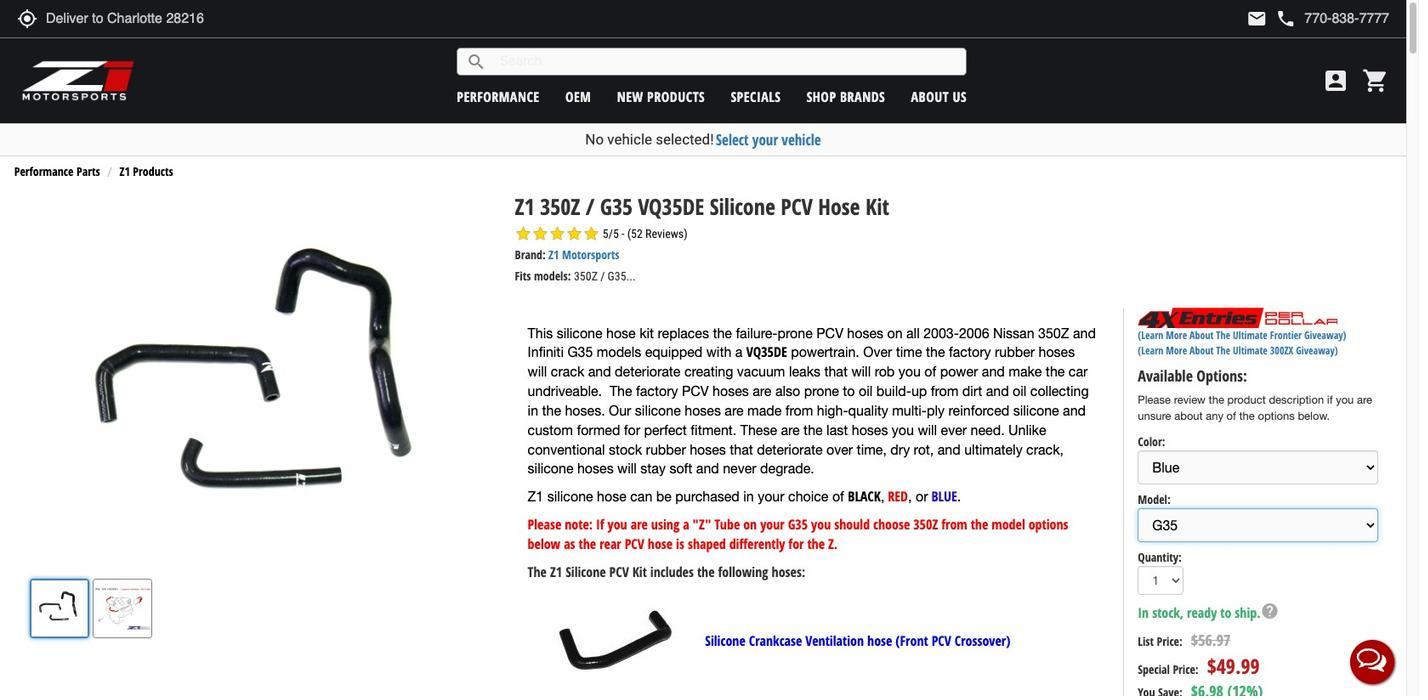 Task type: describe. For each thing, give the bounding box(es) containing it.
about
[[1175, 410, 1203, 423]]

performance link
[[457, 87, 540, 106]]

make
[[1009, 364, 1042, 379]]

1 star from the left
[[515, 226, 532, 243]]

new products link
[[617, 87, 705, 106]]

rob
[[875, 364, 895, 379]]

includes
[[650, 563, 694, 582]]

$49.99
[[1207, 652, 1260, 680]]

build-
[[877, 384, 912, 399]]

of inside (learn more about the ultimate frontier giveaway) (learn more about the ultimate 300zx giveaway) available options: please review the product description if you are unsure about any of the options below.
[[1227, 410, 1236, 423]]

reinforced
[[949, 403, 1010, 418]]

silicone inside z1 350z / g35 vq35de silicone pcv hose kit star star star star star 5/5 - (52 reviews) brand: z1 motorsports fits models: 350z / g35...
[[710, 191, 775, 222]]

300zx
[[1270, 344, 1294, 358]]

2 more from the top
[[1166, 344, 1187, 358]]

motorsports
[[562, 247, 620, 263]]

special price: $49.99
[[1138, 652, 1260, 680]]

1 horizontal spatial /
[[601, 270, 605, 283]]

0 vertical spatial your
[[752, 130, 778, 150]]

0 vertical spatial from
[[931, 384, 959, 399]]

fitment.
[[691, 422, 737, 438]]

conventional
[[528, 442, 605, 457]]

time,
[[857, 442, 887, 457]]

and down collecting
[[1063, 403, 1086, 418]]

1 , from the left
[[881, 489, 885, 505]]

ply
[[927, 403, 945, 418]]

us
[[953, 87, 967, 106]]

of inside powertrain. over time the factory rubber hoses will crack and deteriorate creating vacuum leaks that will rob you of power and make the car undriveable.  the factory pcv hoses are also prone to oil build-up from dirt and oil collecting in the hoses. our silicone hoses are made from high-quality multi-ply reinforced silicone and custom formed for perfect fitment. these are the last hoses you will ever need. unlike conventional stock rubber hoses that deteriorate over time, dry rot, and ultimately crack, silicone hoses will stay soft and never degrade.
[[925, 364, 936, 379]]

1 vertical spatial giveaway)
[[1296, 344, 1338, 358]]

hose inside please note: if you are using a "z" tube on your g35 you should choose 350z from the model options below as the rear pcv hose is shaped differently for the z.
[[648, 535, 673, 554]]

z1 motorsports logo image
[[21, 60, 136, 102]]

perfect
[[644, 422, 687, 438]]

z1 for 350z
[[515, 191, 535, 222]]

the up the (learn more about the ultimate 300zx giveaway) link
[[1216, 329, 1231, 343]]

powertrain.
[[791, 345, 860, 360]]

z1 up models:
[[548, 247, 559, 263]]

choice
[[788, 489, 829, 505]]

to inside powertrain. over time the factory rubber hoses will crack and deteriorate creating vacuum leaks that will rob you of power and make the car undriveable.  the factory pcv hoses are also prone to oil build-up from dirt and oil collecting in the hoses. our silicone hoses are made from high-quality multi-ply reinforced silicone and custom formed for perfect fitment. these are the last hoses you will ever need. unlike conventional stock rubber hoses that deteriorate over time, dry rot, and ultimately crack, silicone hoses will stay soft and never degrade.
[[843, 384, 855, 399]]

hose inside this silicone hose kit replaces the failure-prone pcv hoses on all 2003-2006 nissan 350z and infiniti g35 models equipped with a
[[606, 325, 636, 341]]

the left z.
[[807, 535, 825, 554]]

hoses up fitment.
[[685, 403, 721, 418]]

models:
[[534, 268, 571, 284]]

silicone crankcase ventilation hose (front pcv crossover)
[[705, 632, 1011, 651]]

silicone crankcase ventilation hose (front pcv crossover) image
[[547, 591, 683, 693]]

oem
[[565, 87, 591, 106]]

crankcase
[[749, 632, 802, 651]]

dry
[[891, 442, 910, 457]]

mail
[[1247, 9, 1267, 29]]

350z up the z1 motorsports link
[[540, 191, 580, 222]]

multi-
[[892, 403, 927, 418]]

the right as
[[579, 535, 596, 554]]

your inside the z1 silicone hose can be purchased in your choice of black , red , or blue .
[[758, 489, 785, 505]]

ultimately
[[965, 442, 1023, 457]]

1 (learn from the top
[[1138, 329, 1164, 343]]

the down the '(learn more about the ultimate frontier giveaway)' link on the right
[[1216, 344, 1231, 358]]

power
[[940, 364, 978, 379]]

z1 for products
[[119, 163, 130, 180]]

hoses down conventional
[[577, 461, 614, 477]]

crossover)
[[955, 632, 1011, 651]]

2006
[[959, 325, 989, 341]]

pcv inside powertrain. over time the factory rubber hoses will crack and deteriorate creating vacuum leaks that will rob you of power and make the car undriveable.  the factory pcv hoses are also prone to oil build-up from dirt and oil collecting in the hoses. our silicone hoses are made from high-quality multi-ply reinforced silicone and custom formed for perfect fitment. these are the last hoses you will ever need. unlike conventional stock rubber hoses that deteriorate over time, dry rot, and ultimately crack, silicone hoses will stay soft and never degrade.
[[682, 384, 709, 399]]

ventilation
[[806, 632, 864, 651]]

no vehicle selected! select your vehicle
[[585, 130, 821, 150]]

the up collecting
[[1046, 364, 1065, 379]]

hose
[[818, 191, 860, 222]]

stock,
[[1152, 604, 1184, 622]]

(front
[[896, 632, 928, 651]]

product
[[1228, 394, 1266, 407]]

this silicone hose kit replaces the failure-prone pcv hoses on all 2003-2006 nissan 350z and infiniti g35 models equipped with a
[[528, 325, 1096, 360]]

creating
[[684, 364, 733, 379]]

pcv down rear
[[609, 563, 629, 582]]

z1 products
[[119, 163, 173, 180]]

1 vertical spatial about
[[1190, 329, 1214, 343]]

help
[[1261, 602, 1279, 621]]

dirt
[[962, 384, 982, 399]]

for inside please note: if you are using a "z" tube on your g35 you should choose 350z from the model options below as the rear pcv hose is shaped differently for the z.
[[789, 535, 804, 554]]

pcv inside z1 350z / g35 vq35de silicone pcv hose kit star star star star star 5/5 - (52 reviews) brand: z1 motorsports fits models: 350z / g35...
[[781, 191, 813, 222]]

performance
[[457, 87, 540, 106]]

should
[[834, 515, 870, 534]]

350z inside this silicone hose kit replaces the failure-prone pcv hoses on all 2003-2006 nissan 350z and infiniti g35 models equipped with a
[[1038, 325, 1069, 341]]

are up fitment.
[[725, 403, 744, 418]]

1 more from the top
[[1166, 329, 1187, 343]]

ever
[[941, 422, 967, 438]]

in stock, ready to ship. help
[[1138, 602, 1279, 622]]

silicone inside this silicone hose kit replaces the failure-prone pcv hoses on all 2003-2006 nissan 350z and infiniti g35 models equipped with a
[[557, 325, 603, 341]]

hoses:
[[772, 563, 806, 582]]

will down the stock
[[617, 461, 637, 477]]

the left model at the bottom
[[971, 515, 988, 534]]

model:
[[1138, 491, 1171, 507]]

shop
[[807, 87, 836, 106]]

hoses down creating
[[713, 384, 749, 399]]

the left last
[[804, 422, 823, 438]]

oem link
[[565, 87, 591, 106]]

high-
[[817, 403, 848, 418]]

soft
[[670, 461, 693, 477]]

a inside this silicone hose kit replaces the failure-prone pcv hoses on all 2003-2006 nissan 350z and infiniti g35 models equipped with a
[[735, 345, 743, 360]]

any
[[1206, 410, 1224, 423]]

2 vertical spatial silicone
[[705, 632, 746, 651]]

below
[[528, 535, 561, 554]]

specials
[[731, 87, 781, 106]]

will left rob
[[852, 364, 871, 379]]

please inside (learn more about the ultimate frontier giveaway) (learn more about the ultimate 300zx giveaway) available options: please review the product description if you are unsure about any of the options below.
[[1138, 394, 1171, 407]]

please inside please note: if you are using a "z" tube on your g35 you should choose 350z from the model options below as the rear pcv hose is shaped differently for the z.
[[528, 515, 561, 534]]

the up custom
[[542, 403, 561, 418]]

you up z.
[[811, 515, 831, 534]]

Search search field
[[487, 49, 966, 75]]

0 vertical spatial /
[[586, 191, 595, 222]]

1 horizontal spatial vq35de
[[747, 343, 787, 362]]

prone inside powertrain. over time the factory rubber hoses will crack and deteriorate creating vacuum leaks that will rob you of power and make the car undriveable.  the factory pcv hoses are also prone to oil build-up from dirt and oil collecting in the hoses. our silicone hoses are made from high-quality multi-ply reinforced silicone and custom formed for perfect fitment. these are the last hoses you will ever need. unlike conventional stock rubber hoses that deteriorate over time, dry rot, and ultimately crack, silicone hoses will stay soft and never degrade.
[[804, 384, 839, 399]]

tube
[[715, 515, 740, 534]]

the inside powertrain. over time the factory rubber hoses will crack and deteriorate creating vacuum leaks that will rob you of power and make the car undriveable.  the factory pcv hoses are also prone to oil build-up from dirt and oil collecting in the hoses. our silicone hoses are made from high-quality multi-ply reinforced silicone and custom formed for perfect fitment. these are the last hoses you will ever need. unlike conventional stock rubber hoses that deteriorate over time, dry rot, and ultimately crack, silicone hoses will stay soft and never degrade.
[[610, 384, 632, 399]]

z1 silicone hose can be purchased in your choice of black , red , or blue .
[[528, 488, 961, 506]]

for inside powertrain. over time the factory rubber hoses will crack and deteriorate creating vacuum leaks that will rob you of power and make the car undriveable.  the factory pcv hoses are also prone to oil build-up from dirt and oil collecting in the hoses. our silicone hoses are made from high-quality multi-ply reinforced silicone and custom formed for perfect fitment. these are the last hoses you will ever need. unlike conventional stock rubber hoses that deteriorate over time, dry rot, and ultimately crack, silicone hoses will stay soft and never degrade.
[[624, 422, 640, 438]]

vacuum
[[737, 364, 785, 379]]

g35 inside please note: if you are using a "z" tube on your g35 you should choose 350z from the model options below as the rear pcv hose is shaped differently for the z.
[[788, 515, 808, 534]]

vehicle inside "no vehicle selected! select your vehicle"
[[607, 131, 652, 148]]

shopping_cart
[[1362, 67, 1390, 94]]

products
[[133, 163, 173, 180]]

you inside (learn more about the ultimate frontier giveaway) (learn more about the ultimate 300zx giveaway) available options: please review the product description if you are unsure about any of the options below.
[[1336, 394, 1354, 407]]

options inside (learn more about the ultimate frontier giveaway) (learn more about the ultimate 300zx giveaway) available options: please review the product description if you are unsure about any of the options below.
[[1258, 410, 1295, 423]]

time
[[896, 345, 922, 360]]

2 oil from the left
[[1013, 384, 1027, 399]]

on inside please note: if you are using a "z" tube on your g35 you should choose 350z from the model options below as the rear pcv hose is shaped differently for the z.
[[743, 515, 757, 534]]

and right "soft"
[[696, 461, 719, 477]]

choose
[[873, 515, 910, 534]]

also
[[775, 384, 800, 399]]

can
[[630, 489, 653, 505]]

list
[[1138, 634, 1154, 650]]

your inside please note: if you are using a "z" tube on your g35 you should choose 350z from the model options below as the rear pcv hose is shaped differently for the z.
[[760, 515, 785, 534]]

nissan
[[993, 325, 1035, 341]]

formed
[[577, 422, 620, 438]]

z1 products link
[[119, 163, 173, 180]]

if
[[1327, 394, 1333, 407]]

performance parts
[[14, 163, 100, 180]]

1 horizontal spatial that
[[824, 364, 848, 379]]

and inside this silicone hose kit replaces the failure-prone pcv hoses on all 2003-2006 nissan 350z and infiniti g35 models equipped with a
[[1073, 325, 1096, 341]]

and down ever
[[938, 442, 961, 457]]

kit inside z1 350z / g35 vq35de silicone pcv hose kit star star star star star 5/5 - (52 reviews) brand: z1 motorsports fits models: 350z / g35...
[[866, 191, 889, 222]]

rear
[[600, 535, 621, 554]]

z.
[[828, 535, 838, 554]]

5 star from the left
[[583, 226, 600, 243]]

my_location
[[17, 9, 37, 29]]

price: for $56.97
[[1157, 634, 1183, 650]]

crack
[[551, 364, 584, 379]]

z1 350z / g35 vq35de silicone pcv hose kit star star star star star 5/5 - (52 reviews) brand: z1 motorsports fits models: 350z / g35...
[[515, 191, 889, 284]]

silicone inside the z1 silicone hose can be purchased in your choice of black , red , or blue .
[[547, 489, 593, 505]]

search
[[466, 51, 487, 72]]

special
[[1138, 661, 1170, 677]]

car
[[1069, 364, 1088, 379]]

vq35de inside z1 350z / g35 vq35de silicone pcv hose kit star star star star star 5/5 - (52 reviews) brand: z1 motorsports fits models: 350z / g35...
[[638, 191, 704, 222]]

in inside powertrain. over time the factory rubber hoses will crack and deteriorate creating vacuum leaks that will rob you of power and make the car undriveable.  the factory pcv hoses are also prone to oil build-up from dirt and oil collecting in the hoses. our silicone hoses are made from high-quality multi-ply reinforced silicone and custom formed for perfect fitment. these are the last hoses you will ever need. unlike conventional stock rubber hoses that deteriorate over time, dry rot, and ultimately crack, silicone hoses will stay soft and never degrade.
[[528, 403, 538, 418]]

red
[[888, 488, 908, 506]]

in
[[1138, 604, 1149, 622]]

shop brands
[[807, 87, 885, 106]]

hose left (front
[[867, 632, 892, 651]]

be
[[656, 489, 672, 505]]

0 vertical spatial factory
[[949, 345, 991, 360]]

you down time
[[899, 364, 921, 379]]



Task type: locate. For each thing, give the bounding box(es) containing it.
list price: $56.97
[[1138, 630, 1231, 651]]

products
[[647, 87, 705, 106]]

.
[[957, 489, 961, 505]]

0 vertical spatial about
[[911, 87, 949, 106]]

1 ultimate from the top
[[1233, 329, 1268, 343]]

0 vertical spatial that
[[824, 364, 848, 379]]

0 vertical spatial options
[[1258, 410, 1295, 423]]

phone link
[[1276, 9, 1390, 29]]

0 vertical spatial vq35de
[[638, 191, 704, 222]]

stock
[[609, 442, 642, 457]]

pcv inside this silicone hose kit replaces the failure-prone pcv hoses on all 2003-2006 nissan 350z and infiniti g35 models equipped with a
[[817, 325, 844, 341]]

0 horizontal spatial for
[[624, 422, 640, 438]]

these
[[740, 422, 777, 438]]

0 horizontal spatial deteriorate
[[615, 364, 681, 379]]

silicone up perfect
[[635, 403, 681, 418]]

hoses down the quality
[[852, 422, 888, 438]]

g35 inside this silicone hose kit replaces the failure-prone pcv hoses on all 2003-2006 nissan 350z and infiniti g35 models equipped with a
[[568, 345, 593, 360]]

z1 inside the z1 silicone hose can be purchased in your choice of black , red , or blue .
[[528, 489, 544, 505]]

and down the models
[[588, 364, 611, 379]]

and up dirt
[[982, 364, 1005, 379]]

select your vehicle link
[[716, 130, 821, 150]]

z1 up brand:
[[515, 191, 535, 222]]

model
[[992, 515, 1025, 534]]

1 vertical spatial of
[[1227, 410, 1236, 423]]

shop brands link
[[807, 87, 885, 106]]

ultimate
[[1233, 329, 1268, 343], [1233, 344, 1268, 358]]

failure-
[[736, 325, 778, 341]]

0 vertical spatial please
[[1138, 394, 1171, 407]]

your down degrade.
[[758, 489, 785, 505]]

blue
[[932, 488, 957, 506]]

price: right list
[[1157, 634, 1183, 650]]

the inside this silicone hose kit replaces the failure-prone pcv hoses on all 2003-2006 nissan 350z and infiniti g35 models equipped with a
[[713, 325, 732, 341]]

0 vertical spatial g35
[[600, 191, 633, 222]]

2 vertical spatial of
[[832, 489, 844, 505]]

1 vertical spatial on
[[743, 515, 757, 534]]

quantity:
[[1138, 549, 1182, 565]]

hose up the models
[[606, 325, 636, 341]]

on
[[887, 325, 903, 341], [743, 515, 757, 534]]

please note: if you are using a "z" tube on your g35 you should choose 350z from the model options below as the rear pcv hose is shaped differently for the z.
[[528, 515, 1069, 554]]

2 vertical spatial your
[[760, 515, 785, 534]]

1 vertical spatial ultimate
[[1233, 344, 1268, 358]]

performance
[[14, 163, 74, 180]]

that down powertrain.
[[824, 364, 848, 379]]

1 horizontal spatial vehicle
[[782, 130, 821, 150]]

phone
[[1276, 9, 1296, 29]]

1 oil from the left
[[859, 384, 873, 399]]

1 horizontal spatial kit
[[866, 191, 889, 222]]

0 vertical spatial deteriorate
[[615, 364, 681, 379]]

new
[[617, 87, 643, 106]]

0 horizontal spatial in
[[528, 403, 538, 418]]

options:
[[1197, 365, 1247, 386]]

you right if
[[608, 515, 627, 534]]

0 vertical spatial rubber
[[995, 345, 1035, 360]]

a right with
[[735, 345, 743, 360]]

1 vertical spatial (learn
[[1138, 344, 1164, 358]]

silicone left crankcase
[[705, 632, 746, 651]]

0 vertical spatial more
[[1166, 329, 1187, 343]]

0 vertical spatial (learn
[[1138, 329, 1164, 343]]

2 vertical spatial g35
[[788, 515, 808, 534]]

(learn
[[1138, 329, 1164, 343], [1138, 344, 1164, 358]]

0 vertical spatial silicone
[[710, 191, 775, 222]]

of
[[925, 364, 936, 379], [1227, 410, 1236, 423], [832, 489, 844, 505]]

of right any
[[1227, 410, 1236, 423]]

oil up the quality
[[859, 384, 873, 399]]

never
[[723, 461, 757, 477]]

you
[[899, 364, 921, 379], [1336, 394, 1354, 407], [892, 422, 914, 438], [608, 515, 627, 534], [811, 515, 831, 534]]

0 horizontal spatial ,
[[881, 489, 885, 505]]

of up up
[[925, 364, 936, 379]]

replaces
[[658, 325, 709, 341]]

your right the select
[[752, 130, 778, 150]]

kit right hose
[[866, 191, 889, 222]]

you up the dry
[[892, 422, 914, 438]]

1 vertical spatial your
[[758, 489, 785, 505]]

0 horizontal spatial oil
[[859, 384, 873, 399]]

the down "2003-"
[[926, 345, 945, 360]]

pcv down creating
[[682, 384, 709, 399]]

1 vertical spatial vq35de
[[747, 343, 787, 362]]

$56.97
[[1191, 630, 1231, 651]]

price: inside list price: $56.97
[[1157, 634, 1183, 650]]

silicone up infiniti
[[557, 325, 603, 341]]

to up high-
[[843, 384, 855, 399]]

0 horizontal spatial of
[[832, 489, 844, 505]]

2 horizontal spatial of
[[1227, 410, 1236, 423]]

0 vertical spatial giveaway)
[[1305, 329, 1347, 343]]

silicone down conventional
[[528, 461, 574, 477]]

are down vacuum
[[753, 384, 772, 399]]

(learn more about the ultimate frontier giveaway) (learn more about the ultimate 300zx giveaway) available options: please review the product description if you are unsure about any of the options below.
[[1138, 329, 1373, 423]]

g35 inside z1 350z / g35 vq35de silicone pcv hose kit star star star star star 5/5 - (52 reviews) brand: z1 motorsports fits models: 350z / g35...
[[600, 191, 633, 222]]

1 horizontal spatial of
[[925, 364, 936, 379]]

silicone down as
[[566, 563, 606, 582]]

350z right nissan
[[1038, 325, 1069, 341]]

hose inside the z1 silicone hose can be purchased in your choice of black , red , or blue .
[[597, 489, 627, 505]]

crack,
[[1027, 442, 1064, 457]]

please up the unsure
[[1138, 394, 1171, 407]]

0 vertical spatial ultimate
[[1233, 329, 1268, 343]]

1 horizontal spatial oil
[[1013, 384, 1027, 399]]

0 horizontal spatial vehicle
[[607, 131, 652, 148]]

, left red
[[881, 489, 885, 505]]

1 vertical spatial factory
[[636, 384, 678, 399]]

1 vertical spatial /
[[601, 270, 605, 283]]

kit
[[640, 325, 654, 341]]

(learn more about the ultimate 300zx giveaway) link
[[1138, 344, 1338, 358]]

will down infiniti
[[528, 364, 547, 379]]

1 horizontal spatial for
[[789, 535, 804, 554]]

silicone up "unlike"
[[1013, 403, 1059, 418]]

this
[[528, 325, 553, 341]]

price: down list price: $56.97
[[1173, 661, 1199, 677]]

2 star from the left
[[532, 226, 549, 243]]

factory down 2006
[[949, 345, 991, 360]]

vehicle down shop
[[782, 130, 821, 150]]

0 vertical spatial on
[[887, 325, 903, 341]]

2 , from the left
[[908, 489, 912, 505]]

g35...
[[608, 270, 636, 283]]

1 vertical spatial a
[[683, 515, 689, 534]]

1 horizontal spatial in
[[743, 489, 754, 505]]

vehicle right no
[[607, 131, 652, 148]]

1 vertical spatial silicone
[[566, 563, 606, 582]]

350z down the z1 motorsports link
[[574, 270, 598, 283]]

0 horizontal spatial g35
[[568, 345, 593, 360]]

1 horizontal spatial ,
[[908, 489, 912, 505]]

prone inside this silicone hose kit replaces the failure-prone pcv hoses on all 2003-2006 nissan 350z and infiniti g35 models equipped with a
[[778, 325, 813, 341]]

1 horizontal spatial g35
[[600, 191, 633, 222]]

rubber down perfect
[[646, 442, 686, 457]]

available
[[1138, 365, 1193, 386]]

0 horizontal spatial factory
[[636, 384, 678, 399]]

1 vertical spatial from
[[786, 403, 813, 418]]

about us
[[911, 87, 967, 106]]

factory up perfect
[[636, 384, 678, 399]]

4 star from the left
[[566, 226, 583, 243]]

the down shaped
[[697, 563, 715, 582]]

0 horizontal spatial that
[[730, 442, 753, 457]]

from down also at the right of page
[[786, 403, 813, 418]]

2 vertical spatial from
[[942, 515, 967, 534]]

0 vertical spatial prone
[[778, 325, 813, 341]]

star
[[515, 226, 532, 243], [532, 226, 549, 243], [549, 226, 566, 243], [566, 226, 583, 243], [583, 226, 600, 243]]

from inside please note: if you are using a "z" tube on your g35 you should choose 350z from the model options below as the rear pcv hose is shaped differently for the z.
[[942, 515, 967, 534]]

parts
[[76, 163, 100, 180]]

are inside (learn more about the ultimate frontier giveaway) (learn more about the ultimate 300zx giveaway) available options: please review the product description if you are unsure about any of the options below.
[[1357, 394, 1373, 407]]

2003-
[[924, 325, 959, 341]]

about up the (learn more about the ultimate 300zx giveaway) link
[[1190, 329, 1214, 343]]

350z inside please note: if you are using a "z" tube on your g35 you should choose 350z from the model options below as the rear pcv hose is shaped differently for the z.
[[913, 515, 938, 534]]

1 vertical spatial rubber
[[646, 442, 686, 457]]

black
[[848, 488, 881, 506]]

1 vertical spatial prone
[[804, 384, 839, 399]]

3 star from the left
[[549, 226, 566, 243]]

performance parts link
[[14, 163, 100, 180]]

oil
[[859, 384, 873, 399], [1013, 384, 1027, 399]]

1 horizontal spatial rubber
[[995, 345, 1035, 360]]

z1
[[119, 163, 130, 180], [515, 191, 535, 222], [548, 247, 559, 263], [528, 489, 544, 505], [550, 563, 562, 582]]

1 horizontal spatial to
[[1221, 604, 1232, 622]]

are right these
[[781, 422, 800, 438]]

or
[[916, 489, 928, 505]]

a inside please note: if you are using a "z" tube on your g35 you should choose 350z from the model options below as the rear pcv hose is shaped differently for the z.
[[683, 515, 689, 534]]

to inside in stock, ready to ship. help
[[1221, 604, 1232, 622]]

1 vertical spatial deteriorate
[[757, 442, 823, 457]]

2 horizontal spatial g35
[[788, 515, 808, 534]]

deteriorate down equipped
[[615, 364, 681, 379]]

/ left 'g35...'
[[601, 270, 605, 283]]

selected!
[[656, 131, 714, 148]]

options right model at the bottom
[[1029, 515, 1069, 534]]

0 horizontal spatial on
[[743, 515, 757, 534]]

description
[[1269, 394, 1324, 407]]

hoses up car
[[1039, 345, 1075, 360]]

0 horizontal spatial options
[[1029, 515, 1069, 534]]

differently
[[729, 535, 785, 554]]

z1 up below
[[528, 489, 544, 505]]

1 vertical spatial kit
[[632, 563, 647, 582]]

the up hoses. our
[[610, 384, 632, 399]]

0 horizontal spatial to
[[843, 384, 855, 399]]

0 horizontal spatial rubber
[[646, 442, 686, 457]]

0 vertical spatial of
[[925, 364, 936, 379]]

from down .
[[942, 515, 967, 534]]

following
[[718, 563, 768, 582]]

in down the never
[[743, 489, 754, 505]]

on up differently
[[743, 515, 757, 534]]

hose left can
[[597, 489, 627, 505]]

1 vertical spatial more
[[1166, 344, 1187, 358]]

prone
[[778, 325, 813, 341], [804, 384, 839, 399]]

account_box link
[[1318, 67, 1354, 94]]

silicone crankcase ventilation hose (front pcv crossover) link
[[705, 632, 1011, 651]]

pcv right rear
[[625, 535, 644, 554]]

0 horizontal spatial please
[[528, 515, 561, 534]]

1 horizontal spatial options
[[1258, 410, 1295, 423]]

for up the stock
[[624, 422, 640, 438]]

in
[[528, 403, 538, 418], [743, 489, 754, 505]]

shopping_cart link
[[1358, 67, 1390, 94]]

collecting
[[1031, 384, 1089, 399]]

rubber down nissan
[[995, 345, 1035, 360]]

1 horizontal spatial deteriorate
[[757, 442, 823, 457]]

specials link
[[731, 87, 781, 106]]

0 vertical spatial kit
[[866, 191, 889, 222]]

options down the description
[[1258, 410, 1295, 423]]

rot,
[[914, 442, 934, 457]]

1 horizontal spatial please
[[1138, 394, 1171, 407]]

0 vertical spatial price:
[[1157, 634, 1183, 650]]

for up hoses: at the right of page
[[789, 535, 804, 554]]

a left "z"
[[683, 515, 689, 534]]

using
[[651, 515, 680, 534]]

1 vertical spatial g35
[[568, 345, 593, 360]]

is
[[676, 535, 685, 554]]

2 ultimate from the top
[[1233, 344, 1268, 358]]

price: for $49.99
[[1173, 661, 1199, 677]]

ultimate up the (learn more about the ultimate 300zx giveaway) link
[[1233, 329, 1268, 343]]

0 horizontal spatial /
[[586, 191, 595, 222]]

1 vertical spatial price:
[[1173, 661, 1199, 677]]

the down below
[[528, 563, 547, 582]]

degrade.
[[760, 461, 815, 477]]

hoses
[[847, 325, 884, 341], [1039, 345, 1075, 360], [713, 384, 749, 399], [685, 403, 721, 418], [852, 422, 888, 438], [690, 442, 726, 457], [577, 461, 614, 477]]

on left all
[[887, 325, 903, 341]]

the up any
[[1209, 394, 1224, 407]]

1 horizontal spatial on
[[887, 325, 903, 341]]

hoses down fitment.
[[690, 442, 726, 457]]

g35 up 5/5 -
[[600, 191, 633, 222]]

of inside the z1 silicone hose can be purchased in your choice of black , red , or blue .
[[832, 489, 844, 505]]

the
[[1216, 329, 1231, 343], [1216, 344, 1231, 358], [610, 384, 632, 399], [528, 563, 547, 582]]

giveaway) down frontier
[[1296, 344, 1338, 358]]

1 vertical spatial to
[[1221, 604, 1232, 622]]

and up car
[[1073, 325, 1096, 341]]

1 vertical spatial options
[[1029, 515, 1069, 534]]

0 vertical spatial a
[[735, 345, 743, 360]]

1 vertical spatial please
[[528, 515, 561, 534]]

in inside the z1 silicone hose can be purchased in your choice of black , red , or blue .
[[743, 489, 754, 505]]

and
[[1073, 325, 1096, 341], [588, 364, 611, 379], [982, 364, 1005, 379], [986, 384, 1009, 399], [1063, 403, 1086, 418], [938, 442, 961, 457], [696, 461, 719, 477]]

more
[[1166, 329, 1187, 343], [1166, 344, 1187, 358]]

about left us
[[911, 87, 949, 106]]

1 vertical spatial in
[[743, 489, 754, 505]]

/ up motorsports
[[586, 191, 595, 222]]

account_box
[[1322, 67, 1350, 94]]

0 horizontal spatial kit
[[632, 563, 647, 582]]

are inside please note: if you are using a "z" tube on your g35 you should choose 350z from the model options below as the rear pcv hose is shaped differently for the z.
[[631, 515, 648, 534]]

over
[[863, 345, 892, 360]]

that up the never
[[730, 442, 753, 457]]

pcv left hose
[[781, 191, 813, 222]]

1 horizontal spatial a
[[735, 345, 743, 360]]

ready
[[1187, 604, 1217, 622]]

the down product
[[1239, 410, 1255, 423]]

2 vertical spatial about
[[1190, 344, 1214, 358]]

unlike
[[1009, 422, 1046, 438]]

hoses inside this silicone hose kit replaces the failure-prone pcv hoses on all 2003-2006 nissan 350z and infiniti g35 models equipped with a
[[847, 325, 884, 341]]

5/5 -
[[603, 227, 625, 241]]

2 (learn from the top
[[1138, 344, 1164, 358]]

1 horizontal spatial factory
[[949, 345, 991, 360]]

the z1 silicone pcv kit includes the following hoses:
[[528, 563, 806, 582]]

from up the ply
[[931, 384, 959, 399]]

need.
[[971, 422, 1005, 438]]

of left black
[[832, 489, 844, 505]]

prone up high-
[[804, 384, 839, 399]]

oil down make
[[1013, 384, 1027, 399]]

price: inside special price: $49.99
[[1173, 661, 1199, 677]]

0 vertical spatial in
[[528, 403, 538, 418]]

as
[[564, 535, 575, 554]]

z1 for silicone
[[528, 489, 544, 505]]

on inside this silicone hose kit replaces the failure-prone pcv hoses on all 2003-2006 nissan 350z and infiniti g35 models equipped with a
[[887, 325, 903, 341]]

0 vertical spatial to
[[843, 384, 855, 399]]

vehicle
[[782, 130, 821, 150], [607, 131, 652, 148]]

options inside please note: if you are using a "z" tube on your g35 you should choose 350z from the model options below as the rear pcv hose is shaped differently for the z.
[[1029, 515, 1069, 534]]

0 horizontal spatial vq35de
[[638, 191, 704, 222]]

silicone up note:
[[547, 489, 593, 505]]

1 vertical spatial for
[[789, 535, 804, 554]]

hoses. our
[[565, 403, 631, 418]]

if
[[596, 515, 604, 534]]

pcv right (front
[[932, 632, 951, 651]]

pcv inside please note: if you are using a "z" tube on your g35 you should choose 350z from the model options below as the rear pcv hose is shaped differently for the z.
[[625, 535, 644, 554]]

your up differently
[[760, 515, 785, 534]]

will up rot, on the bottom
[[918, 422, 937, 438]]

g35 down choice
[[788, 515, 808, 534]]

kit left includes
[[632, 563, 647, 582]]

0 vertical spatial for
[[624, 422, 640, 438]]

z1 down below
[[550, 563, 562, 582]]

0 horizontal spatial a
[[683, 515, 689, 534]]

and right dirt
[[986, 384, 1009, 399]]

deteriorate up degrade.
[[757, 442, 823, 457]]

silicone
[[557, 325, 603, 341], [635, 403, 681, 418], [1013, 403, 1059, 418], [528, 461, 574, 477], [547, 489, 593, 505]]

350z down or
[[913, 515, 938, 534]]

your
[[752, 130, 778, 150], [758, 489, 785, 505], [760, 515, 785, 534]]

below.
[[1298, 410, 1330, 423]]

1 vertical spatial that
[[730, 442, 753, 457]]



Task type: vqa. For each thing, say whether or not it's contained in the screenshot.
Above
no



